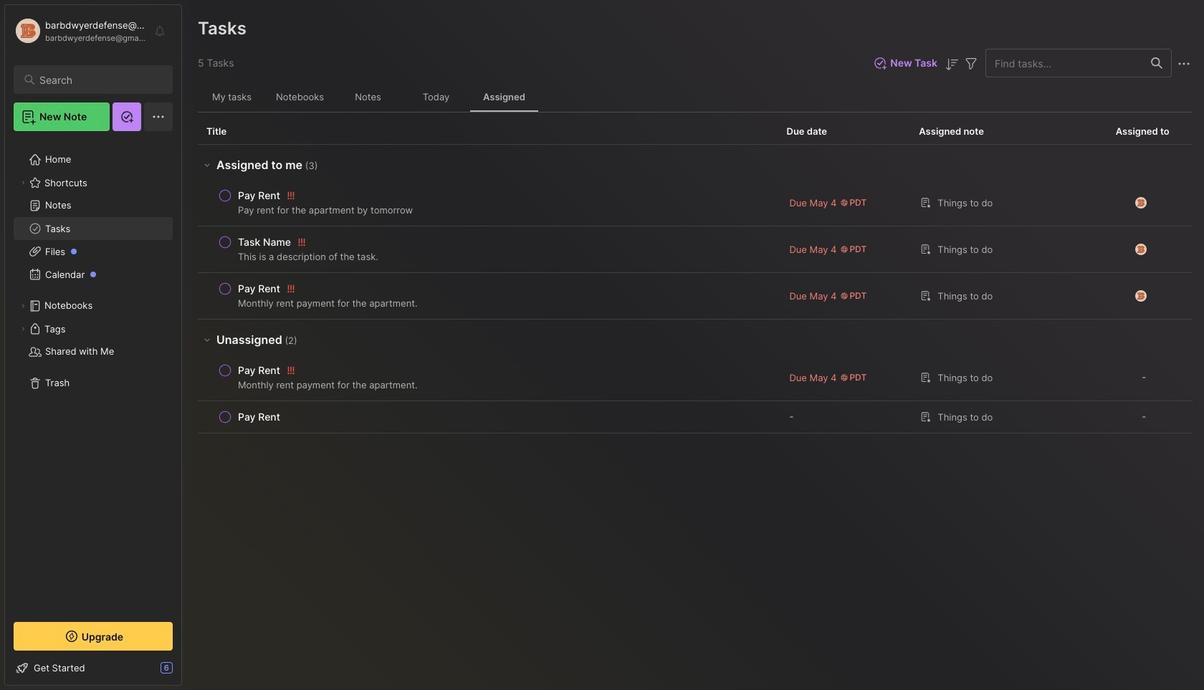 Task type: locate. For each thing, give the bounding box(es) containing it.
filter tasks image
[[963, 55, 980, 72]]

Account field
[[14, 16, 146, 45]]

Sort tasks by… field
[[944, 54, 961, 73]]

None search field
[[39, 71, 160, 88]]

tree
[[5, 140, 181, 609]]

expand notebooks image
[[19, 302, 27, 310]]

row group
[[198, 145, 1193, 434]]

Filter tasks field
[[963, 54, 980, 72]]

collapse assignedtome image
[[201, 159, 213, 171]]

row
[[198, 180, 1193, 227], [207, 186, 770, 220], [198, 227, 1193, 273], [207, 232, 770, 267], [198, 273, 1193, 320], [207, 279, 770, 313], [198, 355, 1193, 402], [207, 361, 770, 395], [198, 402, 1193, 434], [207, 407, 770, 427]]

create a task image
[[321, 157, 338, 174]]

pay rent 5 cell
[[238, 364, 280, 378]]

create a task image
[[300, 332, 317, 349]]



Task type: vqa. For each thing, say whether or not it's contained in the screenshot.
first dropdown list menu from the top of the page
no



Task type: describe. For each thing, give the bounding box(es) containing it.
tree inside main element
[[5, 140, 181, 609]]

Search text field
[[39, 73, 160, 87]]

main element
[[0, 0, 186, 691]]

Help and Learning task checklist field
[[5, 657, 181, 680]]

More actions and view options field
[[1172, 54, 1193, 72]]

expand tags image
[[19, 325, 27, 333]]

collapse unassigned image
[[201, 334, 213, 346]]

pay rent 6 cell
[[238, 410, 280, 424]]

click to collapse image
[[181, 664, 192, 681]]

pay rent 3 cell
[[238, 282, 280, 296]]

none search field inside main element
[[39, 71, 160, 88]]

Find tasks… text field
[[987, 51, 1143, 75]]

more actions and view options image
[[1176, 55, 1193, 72]]

task name 2 cell
[[238, 235, 291, 250]]

pay rent 1 cell
[[238, 189, 280, 203]]



